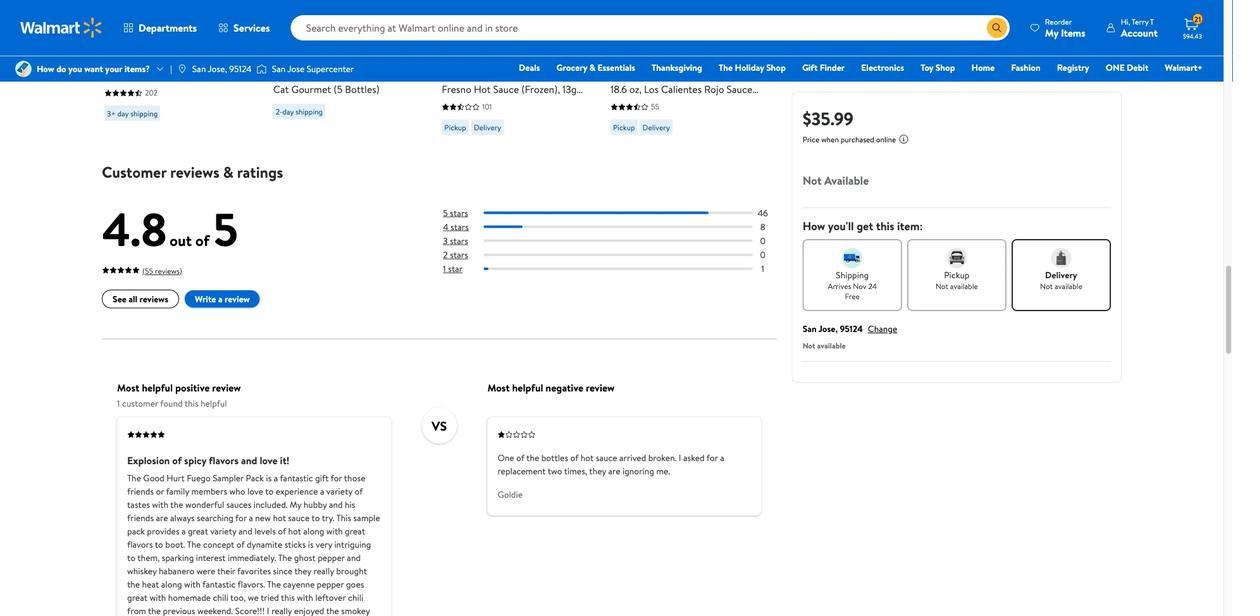 Task type: vqa. For each thing, say whether or not it's contained in the screenshot.
the right My
yes



Task type: describe. For each thing, give the bounding box(es) containing it.
sauce inside the $9.96 53.5 ¢/oz hot ones smoky habanero boneless chicken breast bites, 18.6 oz, los calientes rojo sauce (frozen), 13g protein per serving, 3 pieces
[[727, 83, 753, 97]]

goes
[[346, 579, 364, 591]]

shipping arrives nov 24 free
[[828, 269, 877, 302]]

see
[[113, 293, 127, 306]]

included.
[[254, 499, 288, 511]]

free
[[845, 291, 860, 302]]

how for how do you want your items?
[[37, 63, 54, 75]]

reorder
[[1045, 16, 1072, 27]]

pieces inside the $9.96 53.5 ¢/oz hot ones smoky habanero boneless chicken breast bites, 18.6 oz, los calientes rojo sauce (frozen), 13g protein per serving, 3 pieces
[[618, 111, 647, 125]]

protein inside the $9.96 53.5 ¢/oz hot ones smoky habanero boneless chicken breast bites, 18.6 oz, los calientes rojo sauce (frozen), 13g protein per serving, 3 pieces
[[668, 97, 701, 111]]

shipping for 3+ day shipping
[[130, 109, 158, 119]]

0 horizontal spatial is
[[266, 473, 272, 485]]

1 horizontal spatial &
[[590, 61, 596, 74]]

1 chili from the left
[[213, 592, 228, 604]]

habanero
[[687, 55, 730, 69]]

classic inside $9.96 53.5 ¢/oz hot ones boneless chicken breast bites, 18.6 oz, classic garlic fresno hot sauce (frozen), 13g protein per serving, 3 pieces
[[532, 69, 562, 83]]

nov
[[853, 281, 867, 291]]

3 stars
[[443, 235, 468, 247]]

sample
[[353, 512, 380, 525]]

electronics link
[[856, 61, 910, 74]]

progress bar for 4 stars
[[484, 226, 753, 229]]

garlic inside $7.98 $1.60/fl oz hot ones | the classic garlic fresno hot sauce 5oz
[[204, 55, 230, 69]]

2 stars
[[443, 249, 468, 261]]

pieces inside $9.96 53.5 ¢/oz hot ones boneless chicken breast bites, 18.6 oz, classic garlic fresno hot sauce (frozen), 13g protein per serving, 3 pieces
[[539, 97, 567, 111]]

concept
[[203, 539, 234, 551]]

the down family
[[170, 499, 183, 511]]

a down gift at the bottom left of the page
[[320, 486, 324, 498]]

1 horizontal spatial variety
[[326, 486, 353, 498]]

change
[[868, 323, 897, 335]]

(frozen), inside $9.96 53.5 ¢/oz hot ones boneless chicken breast bites, 18.6 oz, classic garlic fresno hot sauce (frozen), 13g protein per serving, 3 pieces
[[521, 83, 560, 97]]

0 vertical spatial pepper
[[318, 552, 345, 565]]

tried
[[261, 592, 279, 604]]

thanksgiving link
[[646, 61, 708, 74]]

legal information image
[[899, 134, 909, 144]]

and up who
[[241, 454, 257, 468]]

13g inside the $9.96 53.5 ¢/oz hot ones smoky habanero boneless chicken breast bites, 18.6 oz, los calientes rojo sauce (frozen), 13g protein per serving, 3 pieces
[[652, 97, 666, 111]]

0 horizontal spatial really
[[271, 605, 292, 616]]

1 friends from the top
[[127, 486, 154, 498]]

jose
[[287, 63, 305, 75]]

want
[[84, 63, 103, 75]]

202
[[145, 88, 158, 99]]

a inside write a review link
[[218, 293, 223, 306]]

out
[[170, 230, 192, 251]]

hot for $9.96 53.5 ¢/oz hot ones boneless chicken breast bites, 18.6 oz, classic garlic fresno hot sauce (frozen), 13g protein per serving, 3 pieces
[[442, 55, 459, 69]]

$39.95 heat lovers hot sauce gift set and sampler variety pack by fat cat gourmet (5 bottles)
[[273, 36, 412, 97]]

1 for 1 star
[[443, 263, 446, 275]]

0 vertical spatial love
[[260, 454, 278, 468]]

of up immediately.
[[237, 539, 245, 551]]

spicy
[[184, 454, 206, 468]]

brought
[[336, 566, 367, 578]]

write a review link
[[184, 290, 261, 309]]

most for most helpful positive review 1 customer found this helpful
[[117, 381, 139, 395]]

weekend.
[[197, 605, 233, 616]]

items?
[[124, 63, 150, 75]]

i inside explosion of spicy flavors and love it! the good hurt fuego sampler pack is a fantastic gift for those friends or family members who love to experience a variety of tastes with the wonderful sauces included. my hubby and his friends are always searching for a new hot sauce to try. this sample pack provides a great variety and levels of hot along with great flavors to boot. the concept of dynamite sticks is very intriguing to them, sparking interest immediately. the ghost pepper and whiskey habanero were their favorites since they really brought the heat along with fantastic flavors. the cayenne pepper goes great with homemade chili too, we tried this with leftover chili from the previous weekend. score!!! i really enjoyed
[[267, 605, 269, 616]]

deals
[[519, 61, 540, 74]]

| inside $7.98 $1.60/fl oz hot ones | the classic garlic fresno hot sauce 5oz
[[149, 55, 151, 69]]

$9.96 for breast
[[442, 36, 468, 52]]

of down the those
[[355, 486, 363, 498]]

the up tried
[[267, 579, 281, 591]]

how do you want your items?
[[37, 63, 150, 75]]

4.8 out of 5
[[102, 197, 238, 261]]

of up replacement
[[516, 452, 525, 465]]

ones for $7.98
[[124, 55, 147, 69]]

explosion
[[127, 454, 170, 468]]

how for how you'll get this item:
[[803, 218, 825, 234]]

review right write
[[225, 293, 250, 306]]

not available
[[803, 173, 869, 189]]

0 vertical spatial along
[[303, 526, 324, 538]]

stars for 4 stars
[[451, 221, 469, 233]]

write
[[195, 293, 216, 306]]

services button
[[208, 13, 281, 43]]

sauce inside $9.96 53.5 ¢/oz hot ones boneless chicken breast bites, 18.6 oz, classic garlic fresno hot sauce (frozen), 13g protein per serving, 3 pieces
[[493, 83, 519, 97]]

customer reviews & ratings
[[102, 162, 283, 183]]

write a review
[[195, 293, 250, 306]]

ones for $9.96
[[461, 55, 484, 69]]

per inside $9.96 53.5 ¢/oz hot ones boneless chicken breast bites, 18.6 oz, classic garlic fresno hot sauce (frozen), 13g protein per serving, 3 pieces
[[477, 97, 491, 111]]

breast inside the $9.96 53.5 ¢/oz hot ones smoky habanero boneless chicken breast bites, 18.6 oz, los calientes rojo sauce (frozen), 13g protein per serving, 3 pieces
[[690, 69, 718, 83]]

flavors.
[[238, 579, 265, 591]]

18.6 inside $9.96 53.5 ¢/oz hot ones boneless chicken breast bites, 18.6 oz, classic garlic fresno hot sauce (frozen), 13g protein per serving, 3 pieces
[[499, 69, 515, 83]]

the right 'boot.'
[[187, 539, 201, 551]]

the left good
[[127, 473, 141, 485]]

review for most helpful positive review 1 customer found this helpful
[[212, 381, 241, 395]]

finder
[[820, 61, 845, 74]]

departments
[[139, 21, 197, 35]]

san jose, 95124
[[192, 63, 252, 75]]

toy shop
[[921, 61, 955, 74]]

1 horizontal spatial really
[[314, 566, 334, 578]]

1 vertical spatial is
[[308, 539, 314, 551]]

those
[[344, 473, 365, 485]]

who
[[229, 486, 245, 498]]

with down heat
[[150, 592, 166, 604]]

53.5 for smoky
[[642, 38, 658, 50]]

0 horizontal spatial &
[[223, 162, 233, 183]]

heat
[[273, 55, 295, 69]]

2 horizontal spatial great
[[345, 526, 365, 538]]

intent image for pickup image
[[947, 248, 967, 268]]

grocery
[[557, 61, 587, 74]]

0 horizontal spatial 3
[[443, 235, 448, 247]]

boneless inside the $9.96 53.5 ¢/oz hot ones smoky habanero boneless chicken breast bites, 18.6 oz, los calientes rojo sauce (frozen), 13g protein per serving, 3 pieces
[[611, 69, 649, 83]]

you'll
[[828, 218, 854, 234]]

replacement
[[498, 466, 546, 478]]

hot for $39.95 heat lovers hot sauce gift set and sampler variety pack by fat cat gourmet (5 bottles)
[[328, 55, 345, 69]]

of up hurt
[[172, 454, 182, 468]]

clear search field text image
[[972, 23, 982, 33]]

search icon image
[[992, 23, 1002, 33]]

1 vertical spatial along
[[161, 579, 182, 591]]

2 chili from the left
[[348, 592, 363, 604]]

and left his
[[329, 499, 343, 511]]

it!
[[280, 454, 290, 468]]

¢/oz for boneless
[[491, 38, 507, 50]]

san for san jose, 95124
[[192, 63, 206, 75]]

we
[[248, 592, 259, 604]]

the holiday shop link
[[713, 61, 792, 74]]

1 vertical spatial pepper
[[317, 579, 344, 591]]

$7.98
[[104, 36, 129, 52]]

available inside the san jose, 95124 change not available
[[817, 340, 846, 351]]

2 vertical spatial hot
[[288, 526, 301, 538]]

0 horizontal spatial fantastic
[[203, 579, 236, 591]]

and down intriguing
[[347, 552, 361, 565]]

to up whiskey
[[127, 552, 136, 565]]

a left new at the bottom left of page
[[249, 512, 253, 525]]

chicken inside the $9.96 53.5 ¢/oz hot ones smoky habanero boneless chicken breast bites, 18.6 oz, los calientes rojo sauce (frozen), 13g protein per serving, 3 pieces
[[652, 69, 687, 83]]

items
[[1061, 26, 1086, 40]]

8
[[760, 221, 765, 233]]

progress bar for 5 stars
[[484, 212, 753, 215]]

bottles
[[541, 452, 568, 465]]

sampler inside '$39.95 heat lovers hot sauce gift set and sampler variety pack by fat cat gourmet (5 bottles)'
[[291, 69, 327, 83]]

two
[[548, 466, 562, 478]]

Walmart Site-Wide search field
[[291, 15, 1010, 40]]

1 horizontal spatial reviews
[[170, 162, 219, 183]]

price when purchased online
[[803, 134, 896, 145]]

not inside the pickup not available
[[936, 281, 948, 291]]

toy
[[921, 61, 934, 74]]

0 for 3 stars
[[760, 235, 766, 247]]

1 inside most helpful positive review 1 customer found this helpful
[[117, 398, 120, 410]]

a up the 'experience'
[[274, 473, 278, 485]]

55
[[651, 102, 659, 113]]

0 vertical spatial flavors
[[209, 454, 239, 468]]

101
[[482, 102, 492, 113]]

for inside one of the bottles of hot sauce arrived broken.  i asked for a replacement two times, they are ignoring me.
[[707, 452, 718, 465]]

try.
[[322, 512, 335, 525]]

variety
[[329, 69, 360, 83]]

breast inside $9.96 53.5 ¢/oz hot ones boneless chicken breast bites, 18.6 oz, classic garlic fresno hot sauce (frozen), 13g protein per serving, 3 pieces
[[442, 69, 470, 83]]

fresno inside $9.96 53.5 ¢/oz hot ones boneless chicken breast bites, 18.6 oz, classic garlic fresno hot sauce (frozen), 13g protein per serving, 3 pieces
[[442, 83, 471, 97]]

95124 for san jose, 95124
[[229, 63, 252, 75]]

53.5 for boneless
[[473, 38, 489, 50]]

0 horizontal spatial hot
[[273, 512, 286, 525]]

ghost
[[294, 552, 316, 565]]

are inside explosion of spicy flavors and love it! the good hurt fuego sampler pack is a fantastic gift for those friends or family members who love to experience a variety of tastes with the wonderful sauces included. my hubby and his friends are always searching for a new hot sauce to try. this sample pack provides a great variety and levels of hot along with great flavors to boot. the concept of dynamite sticks is very intriguing to them, sparking interest immediately. the ghost pepper and whiskey habanero were their favorites since they really brought the heat along with fantastic flavors. the cayenne pepper goes great with homemade chili too, we tried this with leftover chili from the previous weekend. score!!! i really enjoyed
[[156, 512, 168, 525]]

rojo
[[704, 83, 724, 97]]

$9.96 53.5 ¢/oz hot ones smoky habanero boneless chicken breast bites, 18.6 oz, los calientes rojo sauce (frozen), 13g protein per serving, 3 pieces
[[611, 36, 755, 125]]

item:
[[897, 218, 923, 234]]

bottles)
[[345, 83, 380, 97]]

delivery inside delivery not available
[[1045, 269, 1077, 281]]

0 vertical spatial fantastic
[[280, 473, 313, 485]]

oz
[[165, 38, 173, 50]]

0 horizontal spatial delivery
[[474, 122, 501, 133]]

the inside one of the bottles of hot sauce arrived broken.  i asked for a replacement two times, they are ignoring me.
[[527, 452, 539, 465]]

(55 reviews)
[[142, 266, 182, 277]]

0 horizontal spatial reviews
[[140, 293, 168, 306]]

registry
[[1057, 61, 1089, 74]]

0 horizontal spatial great
[[127, 592, 148, 604]]

to up included.
[[265, 486, 274, 498]]

grocery & essentials link
[[551, 61, 641, 74]]

habanero
[[159, 566, 194, 578]]

by
[[386, 69, 396, 83]]

previous
[[163, 605, 195, 616]]

1 horizontal spatial helpful
[[201, 398, 227, 410]]

intent image for delivery image
[[1051, 248, 1072, 268]]

helpful for positive
[[142, 381, 173, 395]]

serving, inside $9.96 53.5 ¢/oz hot ones boneless chicken breast bites, 18.6 oz, classic garlic fresno hot sauce (frozen), 13g protein per serving, 3 pieces
[[493, 97, 529, 111]]

arrives
[[828, 281, 851, 291]]

hi, terry t account
[[1121, 16, 1158, 40]]

the right from
[[148, 605, 161, 616]]

and left levels
[[239, 526, 252, 538]]

leftover
[[315, 592, 346, 604]]

and inside '$39.95 heat lovers hot sauce gift set and sampler variety pack by fat cat gourmet (5 bottles)'
[[273, 69, 289, 83]]

this inside most helpful positive review 1 customer found this helpful
[[185, 398, 198, 410]]

per inside the $9.96 53.5 ¢/oz hot ones smoky habanero boneless chicken breast bites, 18.6 oz, los calientes rojo sauce (frozen), 13g protein per serving, 3 pieces
[[703, 97, 718, 111]]

the down whiskey
[[127, 579, 140, 591]]

1 vertical spatial for
[[331, 473, 342, 485]]

fresno inside $7.98 $1.60/fl oz hot ones | the classic garlic fresno hot sauce 5oz
[[104, 69, 134, 83]]

0 horizontal spatial pickup
[[444, 122, 466, 133]]

4 product group from the left
[[611, 0, 762, 140]]

 image for how
[[15, 61, 32, 77]]

very
[[316, 539, 332, 551]]

1 horizontal spatial pickup
[[613, 122, 635, 133]]

gift
[[315, 473, 329, 485]]

product group containing $39.95
[[273, 0, 424, 140]]

0 vertical spatial this
[[876, 218, 894, 234]]

a down the always
[[182, 526, 186, 538]]

cayenne
[[283, 579, 315, 591]]

1 horizontal spatial great
[[188, 526, 208, 538]]

levels
[[254, 526, 276, 538]]

hot inside one of the bottles of hot sauce arrived broken.  i asked for a replacement two times, they are ignoring me.
[[581, 452, 594, 465]]

bites, inside the $9.96 53.5 ¢/oz hot ones smoky habanero boneless chicken breast bites, 18.6 oz, los calientes rojo sauce (frozen), 13g protein per serving, 3 pieces
[[720, 69, 744, 83]]

asked
[[683, 452, 705, 465]]

the holiday shop
[[719, 61, 786, 74]]

electronics
[[861, 61, 904, 74]]

0 for 2 stars
[[760, 249, 766, 261]]

my inside explosion of spicy flavors and love it! the good hurt fuego sampler pack is a fantastic gift for those friends or family members who love to experience a variety of tastes with the wonderful sauces included. my hubby and his friends are always searching for a new hot sauce to try. this sample pack provides a great variety and levels of hot along with great flavors to boot. the concept of dynamite sticks is very intriguing to them, sparking interest immediately. the ghost pepper and whiskey habanero were their favorites since they really brought the heat along with fantastic flavors. the cayenne pepper goes great with homemade chili too, we tried this with leftover chili from the previous weekend. score!!! i really enjoyed
[[290, 499, 301, 511]]

lovers
[[297, 55, 326, 69]]

departments button
[[113, 13, 208, 43]]



Task type: locate. For each thing, give the bounding box(es) containing it.
18.6 left the deals
[[499, 69, 515, 83]]

stars down 4 stars
[[450, 235, 468, 247]]

product group
[[104, 0, 255, 140], [273, 0, 424, 140], [442, 0, 593, 140], [611, 0, 762, 140]]

jose, for san jose, 95124 change not available
[[819, 323, 838, 335]]

3
[[531, 97, 537, 111], [611, 111, 616, 125], [443, 235, 448, 247]]

sauce inside explosion of spicy flavors and love it! the good hurt fuego sampler pack is a fantastic gift for those friends or family members who love to experience a variety of tastes with the wonderful sauces included. my hubby and his friends are always searching for a new hot sauce to try. this sample pack provides a great variety and levels of hot along with great flavors to boot. the concept of dynamite sticks is very intriguing to them, sparking interest immediately. the ghost pepper and whiskey habanero were their favorites since they really brought the heat along with fantastic flavors. the cayenne pepper goes great with homemade chili too, we tried this with leftover chili from the previous weekend. score!!! i really enjoyed
[[288, 512, 310, 525]]

classic inside $7.98 $1.60/fl oz hot ones | the classic garlic fresno hot sauce 5oz
[[172, 55, 202, 69]]

los
[[644, 83, 659, 97]]

1 vertical spatial reviews
[[140, 293, 168, 306]]

0 horizontal spatial variety
[[210, 526, 236, 538]]

0 horizontal spatial gift
[[376, 55, 393, 69]]

|
[[149, 55, 151, 69], [170, 63, 172, 75]]

1 vertical spatial how
[[803, 218, 825, 234]]

sampler inside explosion of spicy flavors and love it! the good hurt fuego sampler pack is a fantastic gift for those friends or family members who love to experience a variety of tastes with the wonderful sauces included. my hubby and his friends are always searching for a new hot sauce to try. this sample pack provides a great variety and levels of hot along with great flavors to boot. the concept of dynamite sticks is very intriguing to them, sparking interest immediately. the ghost pepper and whiskey habanero were their favorites since they really brought the heat along with fantastic flavors. the cayenne pepper goes great with homemade chili too, we tried this with leftover chili from the previous weekend. score!!! i really enjoyed
[[213, 473, 244, 485]]

53.5 inside the $9.96 53.5 ¢/oz hot ones smoky habanero boneless chicken breast bites, 18.6 oz, los calientes rojo sauce (frozen), 13g protein per serving, 3 pieces
[[642, 38, 658, 50]]

is left very
[[308, 539, 314, 551]]

1 horizontal spatial pieces
[[618, 111, 647, 125]]

review for most helpful negative review
[[586, 381, 615, 395]]

most for most helpful negative review
[[487, 381, 510, 395]]

2 vertical spatial for
[[235, 512, 247, 525]]

1 left customer
[[117, 398, 120, 410]]

day down the cat
[[283, 107, 294, 117]]

1 vertical spatial my
[[290, 499, 301, 511]]

jose, inside the san jose, 95124 change not available
[[819, 323, 838, 335]]

great down the always
[[188, 526, 208, 538]]

1 horizontal spatial is
[[308, 539, 314, 551]]

0 horizontal spatial boneless
[[487, 55, 525, 69]]

3 inside $9.96 53.5 ¢/oz hot ones boneless chicken breast bites, 18.6 oz, classic garlic fresno hot sauce (frozen), 13g protein per serving, 3 pieces
[[531, 97, 537, 111]]

ones inside the $9.96 53.5 ¢/oz hot ones smoky habanero boneless chicken breast bites, 18.6 oz, los calientes rojo sauce (frozen), 13g protein per serving, 3 pieces
[[630, 55, 653, 69]]

2 friends from the top
[[127, 512, 154, 525]]

fashion
[[1011, 61, 1041, 74]]

stars for 2 stars
[[450, 249, 468, 261]]

how left you'll
[[803, 218, 825, 234]]

garlic left essentials
[[565, 69, 591, 83]]

sauce
[[347, 55, 373, 69], [156, 69, 182, 83], [493, 83, 519, 97], [727, 83, 753, 97]]

1 horizontal spatial serving,
[[720, 97, 755, 111]]

pepper down very
[[318, 552, 345, 565]]

pieces
[[539, 97, 567, 111], [618, 111, 647, 125]]

2 $9.96 from the left
[[611, 36, 636, 52]]

my inside reorder my items
[[1045, 26, 1059, 40]]

san jose supercenter
[[272, 63, 354, 75]]

1 vertical spatial variety
[[210, 526, 236, 538]]

this right get
[[876, 218, 894, 234]]

(frozen), inside the $9.96 53.5 ¢/oz hot ones smoky habanero boneless chicken breast bites, 18.6 oz, los calientes rojo sauce (frozen), 13g protein per serving, 3 pieces
[[611, 97, 649, 111]]

3 product group from the left
[[442, 0, 593, 140]]

with down the or
[[152, 499, 168, 511]]

day
[[283, 107, 294, 117], [117, 109, 129, 119]]

1 ones from the left
[[124, 55, 147, 69]]

0 horizontal spatial |
[[149, 55, 151, 69]]

1 vertical spatial fantastic
[[203, 579, 236, 591]]

hot up 202
[[136, 69, 153, 83]]

great up from
[[127, 592, 148, 604]]

0 horizontal spatial for
[[235, 512, 247, 525]]

smoky
[[656, 55, 685, 69]]

deals link
[[513, 61, 546, 74]]

reviews right all on the top of page
[[140, 293, 168, 306]]

shipping down 202
[[130, 109, 158, 119]]

hot inside the $9.96 53.5 ¢/oz hot ones smoky habanero boneless chicken breast bites, 18.6 oz, los calientes rojo sauce (frozen), 13g protein per serving, 3 pieces
[[611, 55, 628, 69]]

ones inside $9.96 53.5 ¢/oz hot ones boneless chicken breast bites, 18.6 oz, classic garlic fresno hot sauce (frozen), 13g protein per serving, 3 pieces
[[461, 55, 484, 69]]

0 horizontal spatial serving,
[[493, 97, 529, 111]]

reviews right 'customer'
[[170, 162, 219, 183]]

available inside the pickup not available
[[950, 281, 978, 291]]

46
[[758, 207, 768, 219]]

were
[[197, 566, 215, 578]]

1 horizontal spatial chicken
[[652, 69, 687, 83]]

helpful for negative
[[512, 381, 543, 395]]

homemade
[[168, 592, 211, 604]]

oz, inside the $9.96 53.5 ¢/oz hot ones smoky habanero boneless chicken breast bites, 18.6 oz, los calientes rojo sauce (frozen), 13g protein per serving, 3 pieces
[[629, 83, 642, 97]]

fresno
[[104, 69, 134, 83], [442, 83, 471, 97]]

hot for $7.98 $1.60/fl oz hot ones | the classic garlic fresno hot sauce 5oz
[[104, 55, 121, 69]]

are
[[608, 466, 620, 478], [156, 512, 168, 525]]

of right levels
[[278, 526, 286, 538]]

¢/oz inside $9.96 53.5 ¢/oz hot ones boneless chicken breast bites, 18.6 oz, classic garlic fresno hot sauce (frozen), 13g protein per serving, 3 pieces
[[491, 38, 507, 50]]

this down the 'cayenne'
[[281, 592, 295, 604]]

¢/oz for smoky
[[660, 38, 676, 50]]

shop right 'holiday'
[[766, 61, 786, 74]]

love right who
[[247, 486, 263, 498]]

shop right toy
[[936, 61, 955, 74]]

fantastic down their
[[203, 579, 236, 591]]

negative
[[546, 381, 584, 395]]

they inside explosion of spicy flavors and love it! the good hurt fuego sampler pack is a fantastic gift for those friends or family members who love to experience a variety of tastes with the wonderful sauces included. my hubby and his friends are always searching for a new hot sauce to try. this sample pack provides a great variety and levels of hot along with great flavors to boot. the concept of dynamite sticks is very intriguing to them, sparking interest immediately. the ghost pepper and whiskey habanero were their favorites since they really brought the heat along with fantastic flavors. the cayenne pepper goes great with homemade chili too, we tried this with leftover chili from the previous weekend. score!!! i really enjoyed
[[295, 566, 311, 578]]

2 shop from the left
[[936, 61, 955, 74]]

0 horizontal spatial i
[[267, 605, 269, 616]]

Search search field
[[291, 15, 1010, 40]]

walmart image
[[20, 18, 103, 38]]

and down $39.95
[[273, 69, 289, 83]]

shipping down gourmet
[[296, 107, 323, 117]]

san inside the san jose, 95124 change not available
[[803, 323, 817, 335]]

protein inside $9.96 53.5 ¢/oz hot ones boneless chicken breast bites, 18.6 oz, classic garlic fresno hot sauce (frozen), 13g protein per serving, 3 pieces
[[442, 97, 474, 111]]

 image for san
[[177, 64, 187, 74]]

flavors down 'pack'
[[127, 539, 153, 551]]

2 horizontal spatial hot
[[581, 452, 594, 465]]

jose, for san jose, 95124
[[208, 63, 227, 75]]

1 horizontal spatial 3
[[531, 97, 537, 111]]

product group containing $7.98
[[104, 0, 255, 140]]

2 per from the left
[[703, 97, 718, 111]]

5 up 4
[[443, 207, 448, 219]]

ones up 101
[[461, 55, 484, 69]]

of
[[195, 230, 210, 251], [516, 452, 525, 465], [570, 452, 579, 465], [172, 454, 182, 468], [355, 486, 363, 498], [278, 526, 286, 538], [237, 539, 245, 551]]

5 progress bar from the top
[[484, 268, 753, 270]]

friends
[[127, 486, 154, 498], [127, 512, 154, 525]]

0 horizontal spatial fresno
[[104, 69, 134, 83]]

available for delivery
[[1055, 281, 1083, 291]]

a right write
[[218, 293, 223, 306]]

1 for 1
[[761, 263, 764, 275]]

progress bar for 1 star
[[484, 268, 753, 270]]

0 horizontal spatial garlic
[[204, 55, 230, 69]]

fresno right fat
[[442, 83, 471, 97]]

1 most from the left
[[117, 381, 139, 395]]

$9.96 inside $9.96 53.5 ¢/oz hot ones boneless chicken breast bites, 18.6 oz, classic garlic fresno hot sauce (frozen), 13g protein per serving, 3 pieces
[[442, 36, 468, 52]]

the left 'holiday'
[[719, 61, 733, 74]]

not inside the san jose, 95124 change not available
[[803, 340, 815, 351]]

the inside $7.98 $1.60/fl oz hot ones | the classic garlic fresno hot sauce 5oz
[[153, 55, 169, 69]]

1 horizontal spatial along
[[303, 526, 324, 538]]

are inside one of the bottles of hot sauce arrived broken.  i asked for a replacement two times, they are ignoring me.
[[608, 466, 620, 478]]

garlic inside $9.96 53.5 ¢/oz hot ones boneless chicken breast bites, 18.6 oz, classic garlic fresno hot sauce (frozen), 13g protein per serving, 3 pieces
[[565, 69, 591, 83]]

pepper up the leftover
[[317, 579, 344, 591]]

protein right 55
[[668, 97, 701, 111]]

&
[[590, 61, 596, 74], [223, 162, 233, 183]]

your
[[105, 63, 122, 75]]

0 horizontal spatial 5
[[213, 197, 238, 261]]

$35.99
[[803, 106, 854, 131]]

1 horizontal spatial ¢/oz
[[660, 38, 676, 50]]

1 progress bar from the top
[[484, 212, 753, 215]]

day for 2-
[[283, 107, 294, 117]]

2 horizontal spatial san
[[803, 323, 817, 335]]

1 horizontal spatial hot
[[288, 526, 301, 538]]

0 horizontal spatial jose,
[[208, 63, 227, 75]]

13g inside $9.96 53.5 ¢/oz hot ones boneless chicken breast bites, 18.6 oz, classic garlic fresno hot sauce (frozen), 13g protein per serving, 3 pieces
[[563, 83, 577, 97]]

2 breast from the left
[[690, 69, 718, 83]]

53.5 inside $9.96 53.5 ¢/oz hot ones boneless chicken breast bites, 18.6 oz, classic garlic fresno hot sauce (frozen), 13g protein per serving, 3 pieces
[[473, 38, 489, 50]]

for down 'sauces'
[[235, 512, 247, 525]]

new
[[255, 512, 271, 525]]

stars right 2 in the left top of the page
[[450, 249, 468, 261]]

1 bites, from the left
[[472, 69, 497, 83]]

his
[[345, 499, 355, 511]]

i down tried
[[267, 605, 269, 616]]

2 most from the left
[[487, 381, 510, 395]]

0 vertical spatial i
[[679, 452, 681, 465]]

2 progress bar from the top
[[484, 226, 753, 229]]

one
[[498, 452, 514, 465]]

1 vertical spatial are
[[156, 512, 168, 525]]

$9.96 for boneless
[[611, 36, 636, 52]]

& left the ratings
[[223, 162, 233, 183]]

of inside 4.8 out of 5
[[195, 230, 210, 251]]

& right grocery
[[590, 61, 596, 74]]

customer
[[102, 162, 167, 183]]

of up times,
[[570, 452, 579, 465]]

1 horizontal spatial sampler
[[291, 69, 327, 83]]

(55 reviews) link
[[102, 264, 182, 277]]

stars up 4 stars
[[450, 207, 468, 219]]

1 vertical spatial love
[[247, 486, 263, 498]]

breast
[[442, 69, 470, 83], [690, 69, 718, 83]]

vs
[[432, 417, 447, 435]]

0 horizontal spatial per
[[477, 97, 491, 111]]

0 horizontal spatial my
[[290, 499, 301, 511]]

with up homemade
[[184, 579, 201, 591]]

2 horizontal spatial ones
[[630, 55, 653, 69]]

1 vertical spatial hot
[[273, 512, 286, 525]]

2 horizontal spatial for
[[707, 452, 718, 465]]

sauce inside $7.98 $1.60/fl oz hot ones | the classic garlic fresno hot sauce 5oz
[[156, 69, 182, 83]]

price
[[803, 134, 820, 145]]

boot.
[[165, 539, 185, 551]]

sauce inside '$39.95 heat lovers hot sauce gift set and sampler variety pack by fat cat gourmet (5 bottles)'
[[347, 55, 373, 69]]

with
[[152, 499, 168, 511], [326, 526, 343, 538], [184, 579, 201, 591], [150, 592, 166, 604], [297, 592, 313, 604]]

0 horizontal spatial oz,
[[518, 69, 530, 83]]

0 vertical spatial friends
[[127, 486, 154, 498]]

with down try.
[[326, 526, 343, 538]]

chicken inside $9.96 53.5 ¢/oz hot ones boneless chicken breast bites, 18.6 oz, classic garlic fresno hot sauce (frozen), 13g protein per serving, 3 pieces
[[528, 55, 563, 69]]

sampler
[[291, 69, 327, 83], [213, 473, 244, 485]]

debit
[[1127, 61, 1149, 74]]

favorites
[[237, 566, 271, 578]]

1 horizontal spatial 18.6
[[611, 83, 627, 97]]

delivery down 101
[[474, 122, 501, 133]]

dynamite
[[247, 539, 282, 551]]

delivery down 55
[[643, 122, 670, 133]]

1 horizontal spatial bites,
[[720, 69, 744, 83]]

review right positive
[[212, 381, 241, 395]]

sauces
[[226, 499, 251, 511]]

95124 for san jose, 95124 change not available
[[840, 323, 863, 335]]

this inside explosion of spicy flavors and love it! the good hurt fuego sampler pack is a fantastic gift for those friends or family members who love to experience a variety of tastes with the wonderful sauces included. my hubby and his friends are always searching for a new hot sauce to try. this sample pack provides a great variety and levels of hot along with great flavors to boot. the concept of dynamite sticks is very intriguing to them, sparking interest immediately. the ghost pepper and whiskey habanero were their favorites since they really brought the heat along with fantastic flavors. the cayenne pepper goes great with homemade chili too, we tried this with leftover chili from the previous weekend. score!!! i really enjoyed
[[281, 592, 295, 604]]

$9.96 inside the $9.96 53.5 ¢/oz hot ones smoky habanero boneless chicken breast bites, 18.6 oz, los calientes rojo sauce (frozen), 13g protein per serving, 3 pieces
[[611, 36, 636, 52]]

3 left 55
[[611, 111, 616, 125]]

shipping for 2-day shipping
[[296, 107, 323, 117]]

 image left do
[[15, 61, 32, 77]]

delivery not available
[[1040, 269, 1083, 291]]

gift left set
[[376, 55, 393, 69]]

love left it!
[[260, 454, 278, 468]]

a
[[218, 293, 223, 306], [720, 452, 724, 465], [274, 473, 278, 485], [320, 486, 324, 498], [249, 512, 253, 525], [182, 526, 186, 538]]

1 breast from the left
[[442, 69, 470, 83]]

2 horizontal spatial this
[[876, 218, 894, 234]]

day for 3+
[[117, 109, 129, 119]]

1 vertical spatial pack
[[246, 473, 264, 485]]

ones left smoky
[[630, 55, 653, 69]]

tastes
[[127, 499, 150, 511]]

account
[[1121, 26, 1158, 40]]

3 down deals link
[[531, 97, 537, 111]]

95124 inside the san jose, 95124 change not available
[[840, 323, 863, 335]]

available inside delivery not available
[[1055, 281, 1083, 291]]

1 per from the left
[[477, 97, 491, 111]]

calientes
[[661, 83, 702, 97]]

 image left san jose, 95124
[[177, 64, 187, 74]]

1 vertical spatial sampler
[[213, 473, 244, 485]]

pickup inside the pickup not available
[[944, 269, 970, 281]]

hot for $9.96 53.5 ¢/oz hot ones smoky habanero boneless chicken breast bites, 18.6 oz, los calientes rojo sauce (frozen), 13g protein per serving, 3 pieces
[[611, 55, 628, 69]]

to left try.
[[312, 512, 320, 525]]

1 0 from the top
[[760, 235, 766, 247]]

 image
[[15, 61, 32, 77], [177, 64, 187, 74]]

3 progress bar from the top
[[484, 240, 753, 242]]

1 horizontal spatial gift
[[802, 61, 818, 74]]

available for pickup
[[950, 281, 978, 291]]

0 vertical spatial how
[[37, 63, 54, 75]]

the
[[153, 55, 169, 69], [719, 61, 733, 74], [127, 473, 141, 485], [187, 539, 201, 551], [278, 552, 292, 565], [267, 579, 281, 591]]

18.6 inside the $9.96 53.5 ¢/oz hot ones smoky habanero boneless chicken breast bites, 18.6 oz, los calientes rojo sauce (frozen), 13g protein per serving, 3 pieces
[[611, 83, 627, 97]]

oz, inside $9.96 53.5 ¢/oz hot ones boneless chicken breast bites, 18.6 oz, classic garlic fresno hot sauce (frozen), 13g protein per serving, 3 pieces
[[518, 69, 530, 83]]

1 horizontal spatial san
[[272, 63, 286, 75]]

walmart+
[[1165, 61, 1203, 74]]

1 $9.96 from the left
[[442, 36, 468, 52]]

protein
[[442, 97, 474, 111], [668, 97, 701, 111]]

1 horizontal spatial classic
[[532, 69, 562, 83]]

21
[[1195, 14, 1201, 24]]

intent image for shipping image
[[842, 248, 863, 268]]

1 shop from the left
[[766, 61, 786, 74]]

2 horizontal spatial 1
[[761, 263, 764, 275]]

0 vertical spatial variety
[[326, 486, 353, 498]]

0 horizontal spatial shipping
[[130, 109, 158, 119]]

toy shop link
[[915, 61, 961, 74]]

$94.43
[[1183, 32, 1202, 40]]

friends up tastes
[[127, 486, 154, 498]]

pepper
[[318, 552, 345, 565], [317, 579, 344, 591]]

too,
[[230, 592, 246, 604]]

1 vertical spatial flavors
[[127, 539, 153, 551]]

1 protein from the left
[[442, 97, 474, 111]]

i inside one of the bottles of hot sauce arrived broken.  i asked for a replacement two times, they are ignoring me.
[[679, 452, 681, 465]]

1 vertical spatial 95124
[[840, 323, 863, 335]]

2 serving, from the left
[[720, 97, 755, 111]]

star
[[448, 263, 463, 275]]

experience
[[276, 486, 318, 498]]

95124 left change button
[[840, 323, 863, 335]]

one
[[1106, 61, 1125, 74]]

review right "negative"
[[586, 381, 615, 395]]

pack up included.
[[246, 473, 264, 485]]

set
[[395, 55, 410, 69]]

heat
[[142, 579, 159, 591]]

3 inside the $9.96 53.5 ¢/oz hot ones smoky habanero boneless chicken breast bites, 18.6 oz, los calientes rojo sauce (frozen), 13g protein per serving, 3 pieces
[[611, 111, 616, 125]]

5 right out
[[213, 197, 238, 261]]

chili down goes
[[348, 592, 363, 604]]

1 vertical spatial this
[[185, 398, 198, 410]]

5 stars
[[443, 207, 468, 219]]

2 53.5 from the left
[[642, 38, 658, 50]]

1 serving, from the left
[[493, 97, 529, 111]]

not inside delivery not available
[[1040, 281, 1053, 291]]

1 horizontal spatial available
[[950, 281, 978, 291]]

2 protein from the left
[[668, 97, 701, 111]]

1 horizontal spatial shop
[[936, 61, 955, 74]]

san for san jose supercenter
[[272, 63, 286, 75]]

boneless inside $9.96 53.5 ¢/oz hot ones boneless chicken breast bites, 18.6 oz, classic garlic fresno hot sauce (frozen), 13g protein per serving, 3 pieces
[[487, 55, 525, 69]]

0 horizontal spatial available
[[817, 340, 846, 351]]

progress bar for 3 stars
[[484, 240, 753, 242]]

0 horizontal spatial helpful
[[142, 381, 173, 395]]

fuego
[[187, 473, 211, 485]]

0 horizontal spatial 53.5
[[473, 38, 489, 50]]

1 ¢/oz from the left
[[491, 38, 507, 50]]

along up very
[[303, 526, 324, 538]]

1 horizontal spatial 13g
[[652, 97, 666, 111]]

pack left 'by'
[[363, 69, 383, 83]]

the up since
[[278, 552, 292, 565]]

along
[[303, 526, 324, 538], [161, 579, 182, 591]]

protein left 101
[[442, 97, 474, 111]]

ones inside $7.98 $1.60/fl oz hot ones | the classic garlic fresno hot sauce 5oz
[[124, 55, 147, 69]]

2 product group from the left
[[273, 0, 424, 140]]

0 horizontal spatial how
[[37, 63, 54, 75]]

pack inside '$39.95 heat lovers hot sauce gift set and sampler variety pack by fat cat gourmet (5 bottles)'
[[363, 69, 383, 83]]

immediately.
[[228, 552, 276, 565]]

flavors right spicy
[[209, 454, 239, 468]]

1 horizontal spatial ones
[[461, 55, 484, 69]]

from
[[127, 605, 146, 616]]

0 vertical spatial is
[[266, 473, 272, 485]]

0 vertical spatial for
[[707, 452, 718, 465]]

¢/oz inside the $9.96 53.5 ¢/oz hot ones smoky habanero boneless chicken breast bites, 18.6 oz, los calientes rojo sauce (frozen), 13g protein per serving, 3 pieces
[[660, 38, 676, 50]]

shipping
[[296, 107, 323, 117], [130, 109, 158, 119]]

1 horizontal spatial how
[[803, 218, 825, 234]]

0 horizontal spatial pieces
[[539, 97, 567, 111]]

0 vertical spatial my
[[1045, 26, 1059, 40]]

1 horizontal spatial shipping
[[296, 107, 323, 117]]

this
[[336, 512, 351, 525]]

arrived
[[619, 452, 646, 465]]

progress bar for 2 stars
[[484, 254, 753, 256]]

1 product group from the left
[[104, 0, 255, 140]]

2 ones from the left
[[461, 55, 484, 69]]

18.6 down essentials
[[611, 83, 627, 97]]

4 progress bar from the top
[[484, 254, 753, 256]]

most inside most helpful positive review 1 customer found this helpful
[[117, 381, 139, 395]]

are up the provides
[[156, 512, 168, 525]]

1 horizontal spatial pack
[[363, 69, 383, 83]]

hot up 101
[[474, 83, 491, 97]]

| left 5oz in the top of the page
[[170, 63, 172, 75]]

sauce down 'holiday'
[[727, 83, 753, 97]]

variety up "concept"
[[210, 526, 236, 538]]

0 vertical spatial 95124
[[229, 63, 252, 75]]

1 left star
[[443, 263, 446, 275]]

1 horizontal spatial |
[[170, 63, 172, 75]]

sauce left 5oz in the top of the page
[[156, 69, 182, 83]]

classic
[[172, 55, 202, 69], [532, 69, 562, 83]]

available down free at the right top
[[817, 340, 846, 351]]

2 ¢/oz from the left
[[660, 38, 676, 50]]

gift inside '$39.95 heat lovers hot sauce gift set and sampler variety pack by fat cat gourmet (5 bottles)'
[[376, 55, 393, 69]]

really down ghost
[[314, 566, 334, 578]]

my down the 'experience'
[[290, 499, 301, 511]]

95124
[[229, 63, 252, 75], [840, 323, 863, 335]]

hot
[[104, 55, 121, 69], [328, 55, 345, 69], [442, 55, 459, 69], [611, 55, 628, 69], [136, 69, 153, 83], [474, 83, 491, 97]]

is
[[266, 473, 272, 485], [308, 539, 314, 551]]

pack inside explosion of spicy flavors and love it! the good hurt fuego sampler pack is a fantastic gift for those friends or family members who love to experience a variety of tastes with the wonderful sauces included. my hubby and his friends are always searching for a new hot sauce to try. this sample pack provides a great variety and levels of hot along with great flavors to boot. the concept of dynamite sticks is very intriguing to them, sparking interest immediately. the ghost pepper and whiskey habanero were their favorites since they really brought the heat along with fantastic flavors. the cayenne pepper goes great with homemade chili too, we tried this with leftover chili from the previous weekend. score!!! i really enjoyed
[[246, 473, 264, 485]]

sauce inside one of the bottles of hot sauce arrived broken.  i asked for a replacement two times, they are ignoring me.
[[596, 452, 617, 465]]

me.
[[656, 466, 670, 478]]

gourmet
[[291, 83, 331, 97]]

pieces left 55
[[618, 111, 647, 125]]

3 ones from the left
[[630, 55, 653, 69]]

1 horizontal spatial protein
[[668, 97, 701, 111]]

1 star
[[443, 263, 463, 275]]

0 vertical spatial 0
[[760, 235, 766, 247]]

0 horizontal spatial sampler
[[213, 473, 244, 485]]

ones down $1.60/fl
[[124, 55, 147, 69]]

serving, inside the $9.96 53.5 ¢/oz hot ones smoky habanero boneless chicken breast bites, 18.6 oz, los calientes rojo sauce (frozen), 13g protein per serving, 3 pieces
[[720, 97, 755, 111]]

1 horizontal spatial breast
[[690, 69, 718, 83]]

they right times,
[[589, 466, 606, 478]]

0 horizontal spatial  image
[[15, 61, 32, 77]]

helpful left "negative"
[[512, 381, 543, 395]]

0 horizontal spatial this
[[185, 398, 198, 410]]

t
[[1150, 16, 1154, 27]]

13g down thanksgiving "link" on the right top
[[652, 97, 666, 111]]

1 horizontal spatial delivery
[[643, 122, 670, 133]]

bites, inside $9.96 53.5 ¢/oz hot ones boneless chicken breast bites, 18.6 oz, classic garlic fresno hot sauce (frozen), 13g protein per serving, 3 pieces
[[472, 69, 497, 83]]

1 horizontal spatial most
[[487, 381, 510, 395]]

2 bites, from the left
[[720, 69, 744, 83]]

stars for 5 stars
[[450, 207, 468, 219]]

per
[[477, 97, 491, 111], [703, 97, 718, 111]]

¢/oz
[[491, 38, 507, 50], [660, 38, 676, 50]]

hot inside '$39.95 heat lovers hot sauce gift set and sampler variety pack by fat cat gourmet (5 bottles)'
[[328, 55, 345, 69]]

hurt
[[167, 473, 185, 485]]

progress bar
[[484, 212, 753, 215], [484, 226, 753, 229], [484, 240, 753, 242], [484, 254, 753, 256], [484, 268, 753, 270]]

1 vertical spatial really
[[271, 605, 292, 616]]

1 horizontal spatial  image
[[177, 64, 187, 74]]

stars for 3 stars
[[450, 235, 468, 247]]

1 horizontal spatial flavors
[[209, 454, 239, 468]]

0 horizontal spatial 1
[[117, 398, 120, 410]]

gift finder link
[[797, 61, 851, 74]]

0 horizontal spatial day
[[117, 109, 129, 119]]

53.5
[[473, 38, 489, 50], [642, 38, 658, 50]]

1 vertical spatial i
[[267, 605, 269, 616]]

1 horizontal spatial are
[[608, 466, 620, 478]]

1 horizontal spatial 5
[[443, 207, 448, 219]]

times,
[[564, 466, 587, 478]]

1 horizontal spatial (frozen),
[[611, 97, 649, 111]]

essentials
[[598, 61, 635, 74]]

| down $1.60/fl
[[149, 55, 151, 69]]

shipping
[[836, 269, 869, 281]]

how left do
[[37, 63, 54, 75]]

serving, right 101
[[493, 97, 529, 111]]

2 0 from the top
[[760, 249, 766, 261]]

jose, right 5oz in the top of the page
[[208, 63, 227, 75]]

0 horizontal spatial along
[[161, 579, 182, 591]]

1 53.5 from the left
[[473, 38, 489, 50]]

my left items at the right
[[1045, 26, 1059, 40]]

0 vertical spatial really
[[314, 566, 334, 578]]

3 up 2 in the left top of the page
[[443, 235, 448, 247]]

with up the enjoyed
[[297, 592, 313, 604]]

explosion of spicy flavors and love it! the good hurt fuego sampler pack is a fantastic gift for those friends or family members who love to experience a variety of tastes with the wonderful sauces included. my hubby and his friends are always searching for a new hot sauce to try. this sample pack provides a great variety and levels of hot along with great flavors to boot. the concept of dynamite sticks is very intriguing to them, sparking interest immediately. the ghost pepper and whiskey habanero were their favorites since they really brought the heat along with fantastic flavors. the cayenne pepper goes great with homemade chili too, we tried this with leftover chili from the previous weekend. score!!! i really enjoyed 
[[127, 454, 380, 616]]

1 horizontal spatial fresno
[[442, 83, 471, 97]]

0 horizontal spatial most
[[117, 381, 139, 395]]

 image
[[257, 63, 267, 75]]

0 vertical spatial sauce
[[596, 452, 617, 465]]

they inside one of the bottles of hot sauce arrived broken.  i asked for a replacement two times, they are ignoring me.
[[589, 466, 606, 478]]

day right 3+
[[117, 109, 129, 119]]

0 vertical spatial reviews
[[170, 162, 219, 183]]

a inside one of the bottles of hot sauce arrived broken.  i asked for a replacement two times, they are ignoring me.
[[720, 452, 724, 465]]

oz, left grocery
[[518, 69, 530, 83]]

hot up times,
[[581, 452, 594, 465]]

hot right fat
[[442, 55, 459, 69]]

review inside most helpful positive review 1 customer found this helpful
[[212, 381, 241, 395]]

i
[[679, 452, 681, 465], [267, 605, 269, 616]]

0 horizontal spatial sauce
[[288, 512, 310, 525]]

2-day shipping
[[276, 107, 323, 117]]

hot down $7.98
[[104, 55, 121, 69]]

grocery & essentials
[[557, 61, 635, 74]]

1
[[443, 263, 446, 275], [761, 263, 764, 275], [117, 398, 120, 410]]

to down the provides
[[155, 539, 163, 551]]



